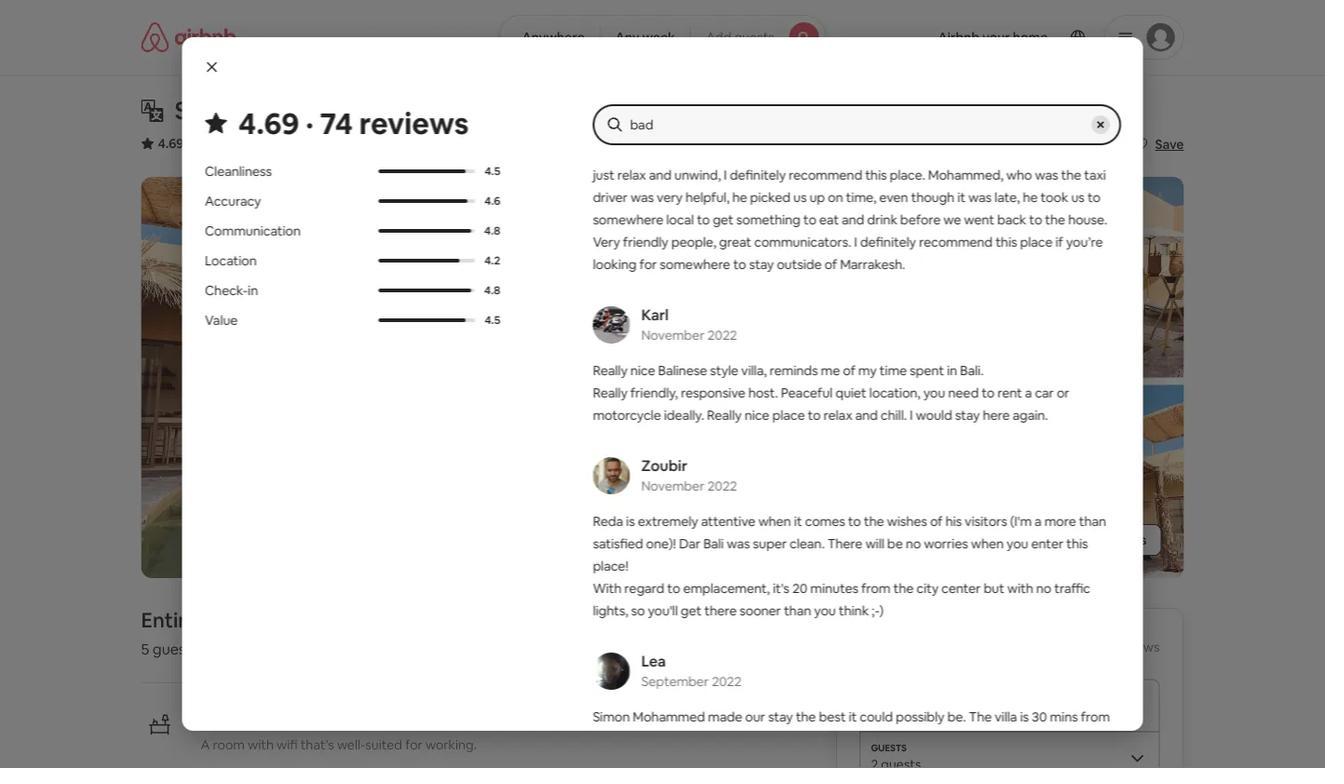 Task type: locate. For each thing, give the bounding box(es) containing it.
in down "location" in the top of the page
[[247, 282, 258, 299]]

villa up he
[[995, 709, 1017, 726]]

· inside dialog
[[305, 103, 313, 143]]

stay up restaurants at the right of page
[[768, 709, 793, 726]]

villa inside entire villa hosted by reda 5 guests
[[202, 607, 239, 634]]

0 vertical spatial in
[[247, 282, 258, 299]]

nice
[[630, 362, 655, 379], [745, 407, 770, 424], [666, 754, 691, 769]]

4.69 down automatically translated title: stunning bali marrakech pool villa icon
[[158, 135, 184, 152]]

guests inside entire villa hosted by reda 5 guests
[[153, 640, 199, 659]]

1 horizontal spatial of
[[843, 362, 856, 379]]

place down peaceful
[[772, 407, 805, 424]]

0 horizontal spatial 74
[[320, 103, 353, 143]]

possibly
[[896, 709, 945, 726]]

back
[[997, 212, 1027, 228]]

i right chill.
[[910, 407, 913, 424]]

1 vertical spatial than
[[784, 603, 811, 620]]

0 horizontal spatial nice
[[630, 362, 655, 379]]

something
[[736, 212, 801, 228]]

bali inside reda is  extremely attentive when it comes to the wishes of his visitors (i'm a more than satisfied one)! dar bali was super clean. there will be no worries when you enter this place! with regard to emplacement, it's 20 minutes from the city center but with no traffic lights, so you'll get there sooner than you think ;-)
[[703, 536, 724, 553]]

0 vertical spatial bali
[[282, 95, 321, 126]]

1 vertical spatial i
[[854, 234, 857, 251]]

a inside really nice balinese style villa, reminds me of my time spent in bali. really friendly, responsive host. peaceful quiet location, you need to rent a car or motorcycle ideally. really nice place to relax and chill. i would stay here again.
[[1025, 385, 1032, 402]]

with
[[1007, 580, 1034, 597], [248, 737, 274, 754]]

if down getting
[[887, 144, 895, 161]]

1 vertical spatial guests
[[153, 640, 199, 659]]

us right took
[[1071, 189, 1085, 206]]

quiet down my
[[835, 385, 867, 402]]

2022 inside karl november 2022
[[707, 327, 737, 344]]

i inside really nice balinese style villa, reminds me of my time spent in bali. really friendly, responsive host. peaceful quiet location, you need to rent a car or motorcycle ideally. really nice place to relax and chill. i would stay here again.
[[910, 407, 913, 424]]

2 4.8 from the top
[[484, 283, 500, 298]]

in left bali. at the right top of page
[[947, 362, 957, 379]]

hosted
[[244, 607, 311, 634]]

stunning bali marrakech pool villa image 3 image
[[670, 385, 924, 579]]

was inside reda is  extremely attentive when it comes to the wishes of his visitors (i'm a more than satisfied one)! dar bali was super clean. there will be no worries when you enter this place! with regard to emplacement, it's 20 minutes from the city center but with no traffic lights, so you'll get there sooner than you think ;-)
[[727, 536, 750, 553]]

to left rent
[[982, 385, 995, 402]]

· for 4.69 · 74 reviews
[[305, 103, 313, 143]]

recommend up up
[[789, 167, 862, 184]]

0 horizontal spatial guests
[[153, 640, 199, 659]]

peaceful
[[781, 385, 833, 402]]

like
[[1083, 122, 1103, 139]]

this down back
[[996, 234, 1017, 251]]

late,
[[995, 189, 1020, 206]]

stay inside really nice balinese style villa, reminds me of my time spent in bali. really friendly, responsive host. peaceful quiet location, you need to rent a car or motorcycle ideally. really nice place to relax and chill. i would stay here again.
[[955, 407, 980, 424]]

4.69 · 74 reviews dialog
[[182, 37, 1144, 769]]

1 vertical spatial stay
[[955, 407, 980, 424]]

2 4.5 from the top
[[485, 313, 500, 328]]

any week button
[[600, 15, 692, 60]]

but right center
[[984, 580, 1005, 597]]

villa,
[[741, 362, 767, 379]]

0 vertical spatial very
[[691, 144, 717, 161]]

it inside reda is  extremely attentive when it comes to the wishes of his visitors (i'm a more than satisfied one)! dar bali was super clean. there will be no worries when you enter this place! with regard to emplacement, it's 20 minutes from the city center but with no traffic lights, so you'll get there sooner than you think ;-)
[[794, 513, 802, 530]]

stay down great
[[749, 256, 774, 273]]

0 vertical spatial definitely
[[720, 122, 777, 139]]

this
[[865, 167, 887, 184], [996, 234, 1017, 251], [1067, 536, 1088, 553]]

a right (i'm
[[1035, 513, 1042, 530]]

0 vertical spatial get
[[713, 212, 734, 228]]

1 vertical spatial really
[[593, 385, 628, 402]]

us
[[793, 189, 807, 206], [1071, 189, 1085, 206], [1052, 731, 1066, 748]]

1 4.5 from the top
[[485, 164, 500, 178]]

very
[[691, 144, 717, 161], [657, 189, 683, 206]]

0 horizontal spatial ·
[[187, 135, 190, 152]]

relax
[[617, 167, 646, 184], [824, 407, 853, 424]]

somewhere down the people,
[[660, 256, 730, 273]]

2 horizontal spatial for
[[991, 144, 1009, 161]]

2 horizontal spatial it
[[958, 189, 966, 206]]

again.
[[1013, 407, 1048, 424]]

stay down the need
[[955, 407, 980, 424]]

2022 up made
[[712, 674, 742, 690]]

0 vertical spatial recommend
[[780, 122, 854, 139]]

1 horizontal spatial definitely
[[827, 144, 885, 161]]

1 4.8 from the top
[[484, 224, 500, 238]]

could
[[860, 709, 893, 726], [694, 754, 727, 769]]

1 vertical spatial when
[[971, 536, 1004, 553]]

the left best
[[796, 709, 816, 726]]

be.
[[948, 709, 966, 726]]

0 horizontal spatial reviews
[[359, 103, 469, 143]]

1 vertical spatial the
[[969, 709, 992, 726]]

when down visitors
[[971, 536, 1004, 553]]

looking down very on the left top of page
[[593, 256, 637, 273]]

None search field
[[499, 15, 827, 60]]

i up "marrakesh."
[[854, 234, 857, 251]]

check-in
[[205, 282, 258, 299]]

4.5 up 4.6
[[485, 164, 500, 178]]

4.69 up 'cleanliness'
[[238, 103, 299, 143]]

marrakech, marrakech-safi, morocco button
[[276, 132, 501, 155]]

2 horizontal spatial of
[[930, 513, 943, 530]]

for down looks
[[991, 144, 1009, 161]]

nice up friendly,
[[630, 362, 655, 379]]

town
[[593, 731, 623, 748]]

in
[[247, 282, 258, 299], [947, 362, 957, 379]]

in inside really nice balinese style villa, reminds me of my time spent in bali. really friendly, responsive host. peaceful quiet location, you need to rent a car or motorcycle ideally. really nice place to relax and chill. i would stay here again.
[[947, 362, 957, 379]]

regard
[[624, 580, 664, 597]]

no right be
[[906, 536, 921, 553]]

clear search image
[[1096, 120, 1106, 130]]

learn more about the host, reda. image
[[698, 608, 750, 661], [698, 608, 750, 661]]

place down 'town'
[[619, 754, 651, 769]]

none search field containing anywhere
[[499, 15, 827, 60]]

quiet up 'unwind,'
[[720, 144, 751, 161]]

1 horizontal spatial villa
[[995, 709, 1017, 726]]

2 vertical spatial nice
[[666, 754, 691, 769]]

1 horizontal spatial when
[[971, 536, 1004, 553]]

· down stunning
[[187, 135, 190, 152]]

of inside reda's place is good. definitely recommend getting a car. the house looks exactly like the pictures. it's very quiet and private. definitely if you are looking for somewhere to just relax and unwind, i definitely recommend this place. mohammed, who was the taxi driver was very helpful, he picked us up on time, even though it was late, he took us to somewhere local to get something to eat and drink before we went back to the house. very friendly people, great communicators. i definitely recommend this place if you're looking for somewhere to stay outside of marrakesh.
[[825, 256, 837, 273]]

excursions
[[824, 731, 887, 748]]

of left my
[[843, 362, 856, 379]]

1 horizontal spatial 74
[[1098, 639, 1112, 656]]

unwind,
[[674, 167, 721, 184]]

the right 'be.'
[[969, 709, 992, 726]]

time
[[880, 362, 907, 379]]

though
[[911, 189, 955, 206]]

4.8 out of 5.0 image
[[378, 229, 475, 233], [378, 229, 471, 233], [378, 289, 475, 293], [378, 289, 471, 293]]

i right 'unwind,'
[[724, 167, 727, 184]]

november inside karl november 2022
[[641, 327, 705, 344]]

than up all
[[1079, 513, 1107, 530]]

no left traffic
[[1036, 580, 1052, 597]]

zoubir image
[[593, 457, 630, 495], [593, 457, 630, 495]]

it inside reda's place is good. definitely recommend getting a car. the house looks exactly like the pictures. it's very quiet and private. definitely if you are looking for somewhere to just relax and unwind, i definitely recommend this place. mohammed, who was the taxi driver was very helpful, he picked us up on time, even though it was late, he took us to somewhere local to get something to eat and drink before we went back to the house. very friendly people, great communicators. i definitely recommend this place if you're looking for somewhere to stay outside of marrakesh.
[[958, 189, 966, 206]]

definitely down drink
[[860, 234, 916, 251]]

the
[[593, 144, 613, 161], [1061, 167, 1082, 184], [1045, 212, 1066, 228], [864, 513, 884, 530], [893, 580, 914, 597], [796, 709, 816, 726], [1032, 754, 1052, 769]]

0 vertical spatial with
[[1007, 580, 1034, 597]]

0 horizontal spatial quiet
[[720, 144, 751, 161]]

2 vertical spatial of
[[930, 513, 943, 530]]

lea september 2022
[[641, 652, 742, 690]]

and inside really nice balinese style villa, reminds me of my time spent in bali. really friendly, responsive host. peaceful quiet location, you need to rent a car or motorcycle ideally. really nice place to relax and chill. i would stay here again.
[[855, 407, 878, 424]]

1 horizontal spatial with
[[1007, 580, 1034, 597]]

the inside reda's place is good. definitely recommend getting a car. the house looks exactly like the pictures. it's very quiet and private. definitely if you are looking for somewhere to just relax and unwind, i definitely recommend this place. mohammed, who was the taxi driver was very helpful, he picked us up on time, even though it was late, he took us to somewhere local to get something to eat and drink before we went back to the house. very friendly people, great communicators. i definitely recommend this place if you're looking for somewhere to stay outside of marrakesh.
[[938, 122, 961, 139]]

1 horizontal spatial this
[[996, 234, 1017, 251]]

you inside reda's place is good. definitely recommend getting a car. the house looks exactly like the pictures. it's very quiet and private. definitely if you are looking for somewhere to just relax and unwind, i definitely recommend this place. mohammed, who was the taxi driver was very helpful, he picked us up on time, even though it was late, he took us to somewhere local to get something to eat and drink before we went back to the house. very friendly people, great communicators. i definitely recommend this place if you're looking for somewhere to stay outside of marrakesh.
[[898, 144, 920, 161]]

1 vertical spatial in
[[947, 362, 957, 379]]

dar
[[679, 536, 701, 553]]

is down mohammed
[[654, 754, 663, 769]]

1 horizontal spatial it
[[849, 709, 857, 726]]

a left bit
[[753, 754, 760, 769]]

0 vertical spatial quiet
[[720, 144, 751, 161]]

2 vertical spatial somewhere
[[660, 256, 730, 273]]

nice down had
[[666, 754, 691, 769]]

of left the his
[[930, 513, 943, 530]]

0 vertical spatial 4.5
[[485, 164, 500, 178]]

1 vertical spatial reviews
[[1115, 639, 1160, 656]]

from up daily.
[[1081, 709, 1110, 726]]

1 vertical spatial from
[[1081, 709, 1110, 726]]

november inside zoubir november 2022
[[641, 478, 705, 495]]

he right 'late,'
[[1023, 189, 1038, 206]]

it's
[[671, 144, 688, 161]]

0 vertical spatial november
[[641, 327, 705, 344]]

1 horizontal spatial could
[[860, 709, 893, 726]]

1 vertical spatial no
[[1036, 580, 1052, 597]]

4.69 for 4.69 · 74 reviews
[[238, 103, 299, 143]]

1 vertical spatial of
[[843, 362, 856, 379]]

you up place.
[[898, 144, 920, 161]]

even
[[879, 189, 908, 206]]

1 horizontal spatial no
[[1036, 580, 1052, 597]]

this down more at right bottom
[[1067, 536, 1088, 553]]

4.5 out of 5.0 image
[[378, 170, 475, 173], [378, 170, 466, 173], [378, 319, 475, 322], [378, 319, 466, 322]]

it down mohammed,
[[958, 189, 966, 206]]

recommend down the we
[[919, 234, 993, 251]]

very up local
[[657, 189, 683, 206]]

1 horizontal spatial looking
[[945, 144, 989, 161]]

for right suited
[[405, 737, 423, 754]]

but right 'town'
[[626, 731, 647, 748]]

1 horizontal spatial us
[[1052, 731, 1066, 748]]

a
[[201, 737, 210, 754]]

2022 up style
[[707, 327, 737, 344]]

looking up mohammed,
[[945, 144, 989, 161]]

somewhere down exactly
[[1012, 144, 1082, 161]]

you up "would"
[[924, 385, 945, 402]]

workspace
[[278, 713, 355, 732]]

to down peaceful
[[808, 407, 821, 424]]

bit
[[763, 754, 780, 769]]

0 horizontal spatial relax
[[617, 167, 646, 184]]

you down (i'm
[[1007, 536, 1029, 553]]

simon mohammed made our stay the best it could possibly be. the villa is 30 mins from town but he had access to restaurants excursions clubs everything. he drove us daily. the place is nice could use a bit better cleaning(american standards). but the true g
[[593, 709, 1110, 769]]

reda
[[593, 513, 623, 530]]

picked
[[750, 189, 791, 206]]

get inside reda is  extremely attentive when it comes to the wishes of his visitors (i'm a more than satisfied one)! dar bali was super clean. there will be no worries when you enter this place! with regard to emplacement, it's 20 minutes from the city center but with no traffic lights, so you'll get there sooner than you think ;-)
[[681, 603, 701, 620]]

but
[[1009, 754, 1029, 769]]

2 november from the top
[[641, 478, 705, 495]]

1 horizontal spatial in
[[947, 362, 957, 379]]

bali
[[282, 95, 321, 126], [703, 536, 724, 553]]

was down attentive
[[727, 536, 750, 553]]

villa
[[202, 607, 239, 634], [995, 709, 1017, 726]]

)
[[880, 603, 884, 620]]

it right best
[[849, 709, 857, 726]]

you're
[[1066, 234, 1103, 251]]

the left the city
[[893, 580, 914, 597]]

quiet
[[720, 144, 751, 161], [835, 385, 867, 402]]

when
[[758, 513, 791, 530], [971, 536, 1004, 553]]

it
[[958, 189, 966, 206], [794, 513, 802, 530], [849, 709, 857, 726]]

pool
[[453, 95, 502, 126]]

us left up
[[793, 189, 807, 206]]

with left wifi
[[248, 737, 274, 754]]

1 vertical spatial with
[[248, 737, 274, 754]]

4.69 inside dialog
[[238, 103, 299, 143]]

2 vertical spatial i
[[910, 407, 913, 424]]

but inside reda is  extremely attentive when it comes to the wishes of his visitors (i'm a more than satisfied one)! dar bali was super clean. there will be no worries when you enter this place! with regard to emplacement, it's 20 minutes from the city center but with no traffic lights, so you'll get there sooner than you think ;-)
[[984, 580, 1005, 597]]

clubs
[[890, 731, 922, 748]]

by reda
[[316, 607, 393, 634]]

dedicated workspace a room with wifi that's well-suited for working.
[[201, 713, 477, 754]]

1 horizontal spatial but
[[984, 580, 1005, 597]]

1 horizontal spatial if
[[1056, 234, 1064, 251]]

1 horizontal spatial relax
[[824, 407, 853, 424]]

room
[[213, 737, 245, 754]]

·
[[305, 103, 313, 143], [187, 135, 190, 152]]

1 horizontal spatial get
[[713, 212, 734, 228]]

very down 'good.'
[[691, 144, 717, 161]]

74 reviews
[[1098, 639, 1160, 656]]

cleanliness
[[205, 163, 272, 180]]

1 vertical spatial 4.5
[[485, 313, 500, 328]]

the left taxi
[[1061, 167, 1082, 184]]

0 horizontal spatial but
[[626, 731, 647, 748]]

1 horizontal spatial 4.69
[[238, 103, 299, 143]]

1 vertical spatial 4.8
[[484, 283, 500, 298]]

1 horizontal spatial very
[[691, 144, 717, 161]]

0 horizontal spatial villa
[[202, 607, 239, 634]]

place inside really nice balinese style villa, reminds me of my time spent in bali. really friendly, responsive host. peaceful quiet location, you need to rent a car or motorcycle ideally. really nice place to relax and chill. i would stay here again.
[[772, 407, 805, 424]]

1 vertical spatial november
[[641, 478, 705, 495]]

definitely right 'good.'
[[720, 122, 777, 139]]

guests right add
[[735, 29, 775, 46]]

would
[[916, 407, 952, 424]]

entire villa hosted by reda 5 guests
[[141, 607, 393, 659]]

2 vertical spatial 2022
[[712, 674, 742, 690]]

4.8 up the 4.2
[[484, 224, 500, 238]]

there
[[704, 603, 737, 620]]

0 horizontal spatial bali
[[282, 95, 321, 126]]

reda's
[[593, 122, 632, 139]]

marrakesh.
[[840, 256, 905, 273]]

2022 for zoubir
[[707, 478, 737, 495]]

0 vertical spatial guests
[[735, 29, 775, 46]]

lea
[[641, 652, 666, 671]]

1 vertical spatial very
[[657, 189, 683, 206]]

1 november from the top
[[641, 327, 705, 344]]

4.2
[[484, 253, 500, 268]]

karl image
[[593, 307, 630, 344], [593, 307, 630, 344]]

marrakech, marrakech-safi, morocco
[[276, 135, 501, 152]]

went
[[964, 212, 995, 228]]

recommend
[[780, 122, 854, 139], [789, 167, 862, 184], [919, 234, 993, 251]]

the right car.
[[938, 122, 961, 139]]

1 horizontal spatial bali
[[703, 536, 724, 553]]

relax inside really nice balinese style villa, reminds me of my time spent in bali. really friendly, responsive host. peaceful quiet location, you need to rent a car or motorcycle ideally. really nice place to relax and chill. i would stay here again.
[[824, 407, 853, 424]]

location,
[[869, 385, 921, 402]]

4.8 down the 4.2
[[484, 283, 500, 298]]

nice inside simon mohammed made our stay the best it could possibly be. the villa is 30 mins from town but he had access to restaurants excursions clubs everything. he drove us daily. the place is nice could use a bit better cleaning(american standards). but the true g
[[666, 754, 691, 769]]

0 vertical spatial could
[[860, 709, 893, 726]]

from inside simon mohammed made our stay the best it could possibly be. the villa is 30 mins from town but he had access to restaurants excursions clubs everything. he drove us daily. the place is nice could use a bit better cleaning(american standards). but the true g
[[1081, 709, 1110, 726]]

with inside dedicated workspace a room with wifi that's well-suited for working.
[[248, 737, 274, 754]]

0 horizontal spatial i
[[724, 167, 727, 184]]

guests down entire
[[153, 640, 199, 659]]

any week
[[616, 29, 676, 46]]

true
[[1055, 754, 1080, 769]]

center
[[942, 580, 981, 597]]

0 horizontal spatial if
[[887, 144, 895, 161]]

0 vertical spatial from
[[861, 580, 891, 597]]

enter
[[1031, 536, 1064, 553]]

0 horizontal spatial no
[[906, 536, 921, 553]]

up
[[810, 189, 825, 206]]

2 vertical spatial it
[[849, 709, 857, 726]]

a left car.
[[904, 122, 911, 139]]

than down 20 at the bottom right of page
[[784, 603, 811, 620]]

to up use
[[737, 731, 750, 748]]

could up excursions
[[860, 709, 893, 726]]

recommend up private.
[[780, 122, 854, 139]]

1 vertical spatial looking
[[593, 256, 637, 273]]

drink
[[867, 212, 898, 228]]

1 horizontal spatial nice
[[666, 754, 691, 769]]

1 vertical spatial definitely
[[860, 234, 916, 251]]

;-
[[872, 603, 880, 620]]

was
[[1035, 167, 1058, 184], [630, 189, 654, 206], [969, 189, 992, 206], [727, 536, 750, 553]]

4.69 ·
[[158, 135, 190, 152]]

profile element
[[849, 0, 1185, 75]]

pictures.
[[616, 144, 668, 161]]

0 vertical spatial it
[[958, 189, 966, 206]]

4.5 down the 4.2
[[485, 313, 500, 328]]

stunning bali marrakech pool villa image 1 image
[[141, 177, 663, 579]]

a left car on the right
[[1025, 385, 1032, 402]]

november down karl
[[641, 327, 705, 344]]

1 horizontal spatial i
[[854, 234, 857, 251]]

2022 for lea
[[712, 674, 742, 690]]

of right outside
[[825, 256, 837, 273]]

quiet inside really nice balinese style villa, reminds me of my time spent in bali. really friendly, responsive host. peaceful quiet location, you need to rent a car or motorcycle ideally. really nice place to relax and chill. i would stay here again.
[[835, 385, 867, 402]]

is inside reda is  extremely attentive when it comes to the wishes of his visitors (i'm a more than satisfied one)! dar bali was super clean. there will be no worries when you enter this place! with regard to emplacement, it's 20 minutes from the city center but with no traffic lights, so you'll get there sooner than you think ;-)
[[626, 513, 635, 530]]

get right you'll
[[681, 603, 701, 620]]

2022 inside lea september 2022
[[712, 674, 742, 690]]

4.6 out of 5.0 image
[[378, 199, 475, 203], [378, 199, 467, 203]]

4.2 out of 5.0 image
[[378, 259, 475, 263], [378, 259, 459, 263]]

from up the ;-
[[861, 580, 891, 597]]

to inside simon mohammed made our stay the best it could possibly be. the villa is 30 mins from town but he had access to restaurants excursions clubs everything. he drove us daily. the place is nice could use a bit better cleaning(american standards). but the true g
[[737, 731, 750, 748]]

villa right entire
[[202, 607, 239, 634]]

0 horizontal spatial get
[[681, 603, 701, 620]]

host.
[[748, 385, 778, 402]]

could down access
[[694, 754, 727, 769]]

to down taxi
[[1088, 189, 1101, 206]]

lea image
[[593, 653, 630, 690]]

74
[[320, 103, 353, 143], [1098, 639, 1112, 656]]

1 vertical spatial get
[[681, 603, 701, 620]]

we
[[944, 212, 961, 228]]

mohammed,
[[928, 167, 1004, 184]]

looks
[[1003, 122, 1034, 139]]

us inside simon mohammed made our stay the best it could possibly be. the villa is 30 mins from town but he had access to restaurants excursions clubs everything. he drove us daily. the place is nice could use a bit better cleaning(american standards). but the true g
[[1052, 731, 1066, 748]]

to
[[1085, 144, 1098, 161], [1088, 189, 1101, 206], [697, 212, 710, 228], [803, 212, 816, 228], [1029, 212, 1042, 228], [733, 256, 746, 273], [982, 385, 995, 402], [808, 407, 821, 424], [848, 513, 861, 530], [667, 580, 680, 597], [737, 731, 750, 748]]

0 vertical spatial reviews
[[359, 103, 469, 143]]

was up took
[[1035, 167, 1058, 184]]

0 horizontal spatial than
[[784, 603, 811, 620]]

stunning bali marrakech pool villa
[[175, 95, 555, 126]]

our
[[745, 709, 765, 726]]

november down the "zoubir"
[[641, 478, 705, 495]]

0 vertical spatial definitely
[[730, 167, 786, 184]]

save
[[1156, 136, 1185, 153]]

was right driver
[[630, 189, 654, 206]]

2022 inside zoubir november 2022
[[707, 478, 737, 495]]

· left marrakech-
[[305, 103, 313, 143]]

when up super
[[758, 513, 791, 530]]

0 vertical spatial when
[[758, 513, 791, 530]]

quiet inside reda's place is good. definitely recommend getting a car. the house looks exactly like the pictures. it's very quiet and private. definitely if you are looking for somewhere to just relax and unwind, i definitely recommend this place. mohammed, who was the taxi driver was very helpful, he picked us up on time, even though it was late, he took us to somewhere local to get something to eat and drink before we went back to the house. very friendly people, great communicators. i definitely recommend this place if you're looking for somewhere to stay outside of marrakesh.
[[720, 144, 751, 161]]



Task type: vqa. For each thing, say whether or not it's contained in the screenshot.
Show map
no



Task type: describe. For each thing, give the bounding box(es) containing it.
exactly
[[1037, 122, 1080, 139]]

relax inside reda's place is good. definitely recommend getting a car. the house looks exactly like the pictures. it's very quiet and private. definitely if you are looking for somewhere to just relax and unwind, i definitely recommend this place. mohammed, who was the taxi driver was very helpful, he picked us up on time, even though it was late, he took us to somewhere local to get something to eat and drink before we went back to the house. very friendly people, great communicators. i definitely recommend this place if you're looking for somewhere to stay outside of marrakesh.
[[617, 167, 646, 184]]

0 horizontal spatial looking
[[593, 256, 637, 273]]

quiet for and
[[835, 385, 867, 402]]

he inside simon mohammed made our stay the best it could possibly be. the villa is 30 mins from town but he had access to restaurants excursions clubs everything. he drove us daily. the place is nice could use a bit better cleaning(american standards). but the true g
[[650, 731, 665, 748]]

2 horizontal spatial the
[[969, 709, 992, 726]]

0 vertical spatial than
[[1079, 513, 1107, 530]]

marrakech
[[327, 95, 447, 126]]

4.8 for check-in
[[484, 283, 500, 298]]

1 vertical spatial somewhere
[[593, 212, 663, 228]]

communicators.
[[754, 234, 851, 251]]

villa inside simon mohammed made our stay the best it could possibly be. the villa is 30 mins from town but he had access to restaurants excursions clubs everything. he drove us daily. the place is nice could use a bit better cleaning(american standards). but the true g
[[995, 709, 1017, 726]]

save button
[[1126, 129, 1192, 160]]

2 vertical spatial really
[[707, 407, 742, 424]]

be
[[887, 536, 903, 553]]

so
[[631, 603, 645, 620]]

motorcycle
[[593, 407, 661, 424]]

to down helpful,
[[697, 212, 710, 228]]

stunning bali marrakech pool villa image 5 image
[[931, 385, 1185, 579]]

safi,
[[417, 135, 443, 152]]

you'll
[[648, 603, 678, 620]]

best
[[819, 709, 846, 726]]

0 vertical spatial really
[[593, 362, 628, 379]]

place.
[[890, 167, 925, 184]]

wifi
[[277, 737, 298, 754]]

the up will
[[864, 513, 884, 530]]

4.6
[[484, 194, 500, 208]]

with inside reda is  extremely attentive when it comes to the wishes of his visitors (i'm a more than satisfied one)! dar bali was super clean. there will be no worries when you enter this place! with regard to emplacement, it's 20 minutes from the city center but with no traffic lights, so you'll get there sooner than you think ;-)
[[1007, 580, 1034, 597]]

very
[[593, 234, 620, 251]]

will
[[866, 536, 885, 553]]

friendly,
[[630, 385, 678, 402]]

any
[[616, 29, 640, 46]]

it's
[[773, 580, 790, 597]]

and left private.
[[754, 144, 776, 161]]

lea image
[[593, 653, 630, 690]]

car
[[1035, 385, 1054, 402]]

0 vertical spatial somewhere
[[1012, 144, 1082, 161]]

4.5 for cleanliness
[[485, 164, 500, 178]]

1 vertical spatial recommend
[[789, 167, 862, 184]]

stunning bali marrakech pool villa image 4 image
[[931, 177, 1185, 378]]

add guests
[[706, 29, 775, 46]]

the up just
[[593, 144, 613, 161]]

add guests button
[[691, 15, 827, 60]]

a inside simon mohammed made our stay the best it could possibly be. the villa is 30 mins from town but he had access to restaurants excursions clubs everything. he drove us daily. the place is nice could use a bit better cleaning(american standards). but the true g
[[753, 754, 760, 769]]

· for 4.69 ·
[[187, 135, 190, 152]]

karl november 2022
[[641, 305, 737, 344]]

was up went
[[969, 189, 992, 206]]

1 vertical spatial definitely
[[827, 144, 885, 161]]

0 horizontal spatial very
[[657, 189, 683, 206]]

city
[[917, 580, 939, 597]]

from inside reda is  extremely attentive when it comes to the wishes of his visitors (i'm a more than satisfied one)! dar bali was super clean. there will be no worries when you enter this place! with regard to emplacement, it's 20 minutes from the city center but with no traffic lights, so you'll get there sooner than you think ;-)
[[861, 580, 891, 597]]

extremely
[[638, 513, 698, 530]]

accuracy
[[205, 193, 261, 210]]

outside
[[777, 256, 822, 273]]

74 inside dialog
[[320, 103, 353, 143]]

2 horizontal spatial us
[[1071, 189, 1085, 206]]

0 vertical spatial if
[[887, 144, 895, 161]]

spent
[[910, 362, 944, 379]]

guests inside add guests button
[[735, 29, 775, 46]]

standards).
[[939, 754, 1006, 769]]

cleaning(american
[[824, 754, 936, 769]]

to up 'there'
[[848, 513, 861, 530]]

check-
[[205, 282, 247, 299]]

local
[[666, 212, 694, 228]]

time,
[[846, 189, 877, 206]]

get inside reda's place is good. definitely recommend getting a car. the house looks exactly like the pictures. it's very quiet and private. definitely if you are looking for somewhere to just relax and unwind, i definitely recommend this place. mohammed, who was the taxi driver was very helpful, he picked us up on time, even though it was late, he took us to somewhere local to get something to eat and drink before we went back to the house. very friendly people, great communicators. i definitely recommend this place if you're looking for somewhere to stay outside of marrakesh.
[[713, 212, 734, 228]]

(i'm
[[1010, 513, 1032, 530]]

responsive
[[681, 385, 746, 402]]

automatically translated title: stunning bali marrakech pool villa image
[[141, 100, 164, 122]]

who
[[1007, 167, 1032, 184]]

1 horizontal spatial for
[[639, 256, 657, 273]]

show all photos button
[[1014, 525, 1162, 556]]

lights,
[[593, 603, 628, 620]]

to up you'll
[[667, 580, 680, 597]]

share
[[1080, 136, 1115, 153]]

4.8 for communication
[[484, 224, 500, 238]]

working.
[[426, 737, 477, 754]]

reda's place is good. definitely recommend getting a car. the house looks exactly like the pictures. it's very quiet and private. definitely if you are looking for somewhere to just relax and unwind, i definitely recommend this place. mohammed, who was the taxi driver was very helpful, he picked us up on time, even though it was late, he took us to somewhere local to get something to eat and drink before we went back to the house. very friendly people, great communicators. i definitely recommend this place if you're looking for somewhere to stay outside of marrakesh.
[[593, 122, 1108, 273]]

chill.
[[881, 407, 907, 424]]

people,
[[671, 234, 716, 251]]

0 vertical spatial nice
[[630, 362, 655, 379]]

and down pictures.
[[649, 167, 672, 184]]

morocco
[[446, 135, 501, 152]]

a inside reda is  extremely attentive when it comes to the wishes of his visitors (i'm a more than satisfied one)! dar bali was super clean. there will be no worries when you enter this place! with regard to emplacement, it's 20 minutes from the city center but with no traffic lights, so you'll get there sooner than you think ;-)
[[1035, 513, 1042, 530]]

add
[[706, 29, 732, 46]]

november for zoubir
[[641, 478, 705, 495]]

stunning bali marrakech pool villa image 2 image
[[670, 177, 924, 378]]

restaurants
[[753, 731, 821, 748]]

really nice balinese style villa, reminds me of my time spent in bali. really friendly, responsive host. peaceful quiet location, you need to rent a car or motorcycle ideally. really nice place to relax and chill. i would stay here again.
[[593, 362, 1070, 424]]

quiet for definitely
[[720, 144, 751, 161]]

0 vertical spatial no
[[906, 536, 921, 553]]

0 horizontal spatial the
[[593, 754, 616, 769]]

to right back
[[1029, 212, 1042, 228]]

place up pictures.
[[635, 122, 667, 139]]

took
[[1041, 189, 1069, 206]]

and down the time,
[[842, 212, 864, 228]]

1 vertical spatial 74
[[1098, 639, 1112, 656]]

0 horizontal spatial this
[[865, 167, 887, 184]]

but inside simon mohammed made our stay the best it could possibly be. the villa is 30 mins from town but he had access to restaurants excursions clubs everything. he drove us daily. the place is nice could use a bit better cleaning(american standards). but the true g
[[626, 731, 647, 748]]

anywhere
[[522, 29, 585, 46]]

0 vertical spatial i
[[724, 167, 727, 184]]

share button
[[1050, 129, 1122, 160]]

made
[[708, 709, 742, 726]]

of inside really nice balinese style villa, reminds me of my time spent in bali. really friendly, responsive host. peaceful quiet location, you need to rent a car or motorcycle ideally. really nice place to relax and chill. i would stay here again.
[[843, 362, 856, 379]]

are
[[923, 144, 942, 161]]

reviews inside dialog
[[359, 103, 469, 143]]

1 vertical spatial if
[[1056, 234, 1064, 251]]

me
[[821, 362, 840, 379]]

stay inside simon mohammed made our stay the best it could possibly be. the villa is 30 mins from town but he had access to restaurants excursions clubs everything. he drove us daily. the place is nice could use a bit better cleaning(american standards). but the true g
[[768, 709, 793, 726]]

style
[[710, 362, 738, 379]]

getting
[[857, 122, 901, 139]]

to down "like"
[[1085, 144, 1098, 161]]

Search reviews, Press 'Enter' to search text field
[[630, 116, 1084, 134]]

minutes
[[810, 580, 859, 597]]

is left 30
[[1020, 709, 1029, 726]]

a inside reda's place is good. definitely recommend getting a car. the house looks exactly like the pictures. it's very quiet and private. definitely if you are looking for somewhere to just relax and unwind, i definitely recommend this place. mohammed, who was the taxi driver was very helpful, he picked us up on time, even though it was late, he took us to somewhere local to get something to eat and drink before we went back to the house. very friendly people, great communicators. i definitely recommend this place if you're looking for somewhere to stay outside of marrakesh.
[[904, 122, 911, 139]]

2 vertical spatial recommend
[[919, 234, 993, 251]]

it inside simon mohammed made our stay the best it could possibly be. the villa is 30 mins from town but he had access to restaurants excursions clubs everything. he drove us daily. the place is nice could use a bit better cleaning(american standards). but the true g
[[849, 709, 857, 726]]

is inside reda's place is good. definitely recommend getting a car. the house looks exactly like the pictures. it's very quiet and private. definitely if you are looking for somewhere to just relax and unwind, i definitely recommend this place. mohammed, who was the taxi driver was very helpful, he picked us up on time, even though it was late, he took us to somewhere local to get something to eat and drink before we went back to the house. very friendly people, great communicators. i definitely recommend this place if you're looking for somewhere to stay outside of marrakesh.
[[670, 122, 679, 139]]

the right but
[[1032, 754, 1052, 769]]

there
[[828, 536, 863, 553]]

all
[[1088, 532, 1101, 549]]

0 horizontal spatial in
[[247, 282, 258, 299]]

attentive
[[701, 513, 756, 530]]

stunning
[[175, 95, 276, 126]]

you inside really nice balinese style villa, reminds me of my time spent in bali. really friendly, responsive host. peaceful quiet location, you need to rent a car or motorcycle ideally. really nice place to relax and chill. i would stay here again.
[[924, 385, 945, 402]]

marrakech-
[[348, 135, 417, 152]]

you down minutes
[[814, 603, 836, 620]]

of inside reda is  extremely attentive when it comes to the wishes of his visitors (i'm a more than satisfied one)! dar bali was super clean. there will be no worries when you enter this place! with regard to emplacement, it's 20 minutes from the city center but with no traffic lights, so you'll get there sooner than you think ;-)
[[930, 513, 943, 530]]

well-
[[337, 737, 365, 754]]

ideally.
[[664, 407, 704, 424]]

2 horizontal spatial he
[[1023, 189, 1038, 206]]

2 horizontal spatial nice
[[745, 407, 770, 424]]

or
[[1057, 385, 1070, 402]]

simon
[[593, 709, 630, 726]]

place down back
[[1020, 234, 1053, 251]]

1 horizontal spatial definitely
[[860, 234, 916, 251]]

great
[[719, 234, 751, 251]]

drove
[[1015, 731, 1049, 748]]

this inside reda is  extremely attentive when it comes to the wishes of his visitors (i'm a more than satisfied one)! dar bali was super clean. there will be no worries when you enter this place! with regard to emplacement, it's 20 minutes from the city center but with no traffic lights, so you'll get there sooner than you think ;-)
[[1067, 536, 1088, 553]]

the down took
[[1045, 212, 1066, 228]]

zoubir
[[641, 456, 687, 475]]

think
[[839, 603, 869, 620]]

sooner
[[740, 603, 781, 620]]

eat
[[819, 212, 839, 228]]

1 horizontal spatial he
[[732, 189, 747, 206]]

november for karl
[[641, 327, 705, 344]]

for inside dedicated workspace a room with wifi that's well-suited for working.
[[405, 737, 423, 754]]

2022 for karl
[[707, 327, 737, 344]]

0 horizontal spatial could
[[694, 754, 727, 769]]

11/12/2023
[[871, 704, 936, 721]]

0 horizontal spatial us
[[793, 189, 807, 206]]

marrakech,
[[276, 135, 345, 152]]

zoubir november 2022
[[641, 456, 737, 495]]

reminds
[[770, 362, 818, 379]]

place inside simon mohammed made our stay the best it could possibly be. the villa is 30 mins from town but he had access to restaurants excursions clubs everything. he drove us daily. the place is nice could use a bit better cleaning(american standards). but the true g
[[619, 754, 651, 769]]

4.69 for 4.69 ·
[[158, 135, 184, 152]]

4.5 for value
[[485, 313, 500, 328]]

to down great
[[733, 256, 746, 273]]

september
[[641, 674, 709, 690]]

show
[[1051, 532, 1085, 549]]

just
[[593, 167, 614, 184]]

to left eat in the right of the page
[[803, 212, 816, 228]]

that's
[[301, 737, 334, 754]]

0 vertical spatial looking
[[945, 144, 989, 161]]

stay inside reda's place is good. definitely recommend getting a car. the house looks exactly like the pictures. it's very quiet and private. definitely if you are looking for somewhere to just relax and unwind, i definitely recommend this place. mohammed, who was the taxi driver was very helpful, he picked us up on time, even though it was late, he took us to somewhere local to get something to eat and drink before we went back to the house. very friendly people, great communicators. i definitely recommend this place if you're looking for somewhere to stay outside of marrakesh.
[[749, 256, 774, 273]]



